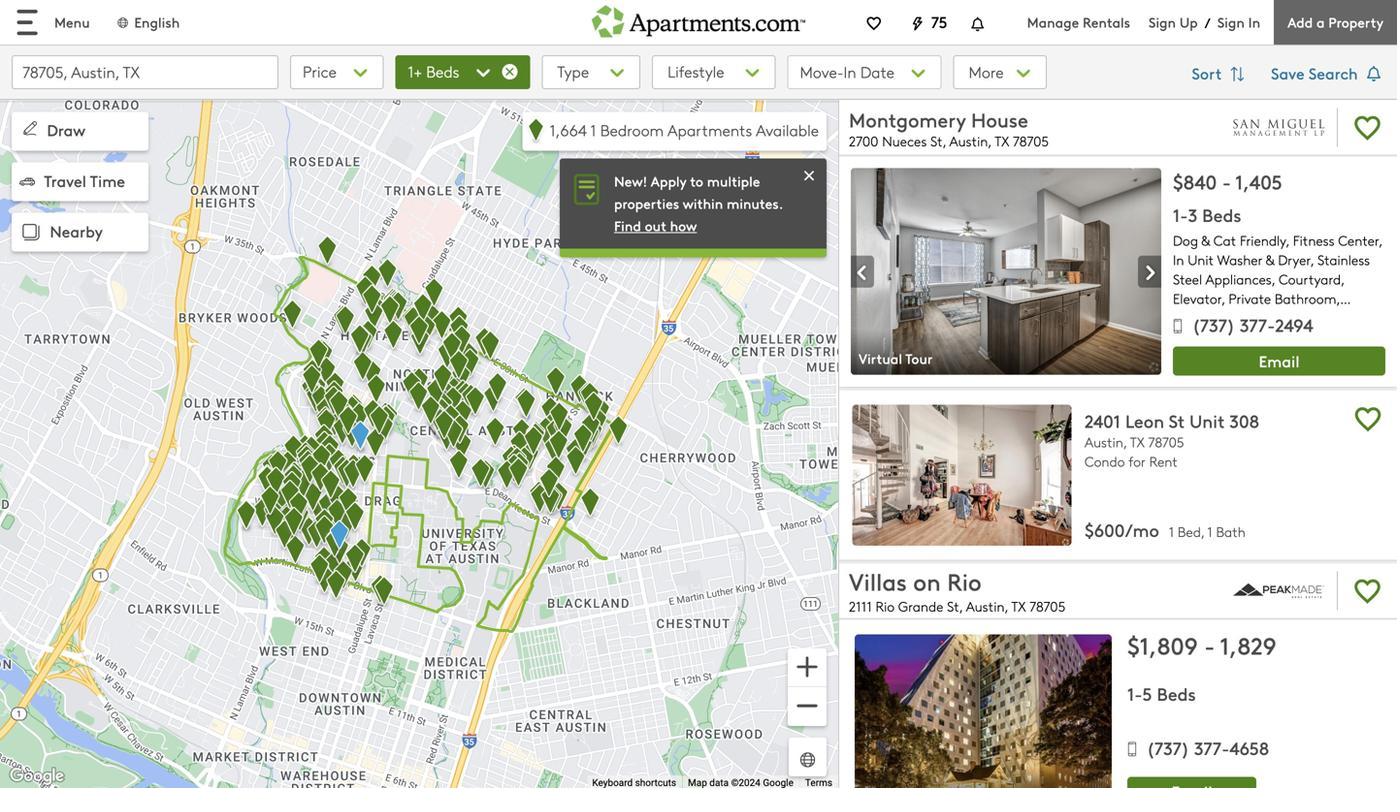 Task type: locate. For each thing, give the bounding box(es) containing it.
1 vertical spatial margin image
[[17, 219, 45, 247]]

austin, inside 2401 leon st unit 308 austin, tx 78705 condo for rent
[[1085, 433, 1127, 452]]

& down the friendly
[[1266, 251, 1275, 269]]

tx
[[995, 132, 1009, 150], [1130, 433, 1145, 452], [1012, 598, 1026, 616]]

sign right /
[[1218, 13, 1245, 32]]

google image
[[5, 765, 69, 789]]

0 vertical spatial in
[[1249, 13, 1261, 32]]

margin image
[[19, 118, 41, 139]]

1- down $1,809
[[1128, 682, 1143, 707]]

0 horizontal spatial 377-
[[1194, 737, 1230, 761]]

in inside the dog & cat friendly fitness center in unit washer & dryer
[[1173, 251, 1184, 269]]

2 horizontal spatial 1
[[1208, 523, 1213, 542]]

st, inside villas on rio 2111 rio grande st, austin, tx 78705
[[947, 598, 963, 616]]

add a property
[[1288, 13, 1384, 32]]

78705 inside 2401 leon st unit 308 austin, tx 78705 condo for rent
[[1148, 433, 1184, 452]]

0 vertical spatial unit
[[1188, 251, 1214, 269]]

& left cat
[[1202, 232, 1210, 250]]

1,664
[[550, 119, 587, 141]]

1 right 1,664
[[590, 119, 596, 141]]

move-
[[800, 61, 844, 82]]

- for 1,405
[[1222, 168, 1231, 195]]

travel
[[44, 170, 86, 191]]

margin image inside nearby link
[[17, 219, 45, 247]]

manage rentals link
[[1027, 13, 1149, 32]]

1 vertical spatial &
[[1266, 251, 1275, 269]]

&
[[1202, 232, 1210, 250], [1266, 251, 1275, 269]]

0 horizontal spatial &
[[1202, 232, 1210, 250]]

steel
[[1173, 270, 1202, 289]]

unit right st
[[1190, 409, 1225, 433]]

0 horizontal spatial (737)
[[1147, 737, 1190, 761]]

time
[[90, 170, 125, 191]]

travel time
[[44, 170, 125, 191]]

montgomery
[[849, 106, 966, 133]]

more
[[969, 61, 1008, 82]]

dog
[[1173, 232, 1198, 250]]

menu
[[54, 13, 90, 32]]

for
[[1129, 453, 1146, 471]]

- inside $840 - 1,405 1-3 beds
[[1222, 168, 1231, 195]]

beds inside $840 - 1,405 1-3 beds
[[1202, 203, 1242, 227]]

properties
[[614, 194, 679, 213]]

1 vertical spatial st,
[[947, 598, 963, 616]]

rio right on
[[947, 566, 982, 598]]

1 vertical spatial 78705
[[1148, 433, 1184, 452]]

margin image for nearby
[[17, 219, 45, 247]]

2 vertical spatial beds
[[1157, 682, 1196, 707]]

margin image inside travel time 'button'
[[19, 174, 35, 189]]

1 vertical spatial 377-
[[1194, 737, 1230, 761]]

1 right 'bed,'
[[1208, 523, 1213, 542]]

sign
[[1149, 13, 1176, 32], [1218, 13, 1245, 32]]

building photo - montgomery house image
[[851, 168, 1162, 375]]

(737) down 1-5 beds
[[1147, 737, 1190, 761]]

rio
[[947, 566, 982, 598], [876, 598, 895, 616]]

1 horizontal spatial st,
[[947, 598, 963, 616]]

$1,809 - 1,829
[[1128, 630, 1277, 662]]

- left 1,829
[[1204, 630, 1215, 662]]

0 horizontal spatial sign
[[1149, 13, 1176, 32]]

- right $840
[[1222, 168, 1231, 195]]

private
[[1229, 290, 1271, 308]]

margin image left nearby
[[17, 219, 45, 247]]

unit inside 2401 leon st unit 308 austin, tx 78705 condo for rent
[[1190, 409, 1225, 433]]

margin image
[[19, 174, 35, 189], [17, 219, 45, 247]]

apartments
[[668, 119, 752, 141]]

1 vertical spatial tx
[[1130, 433, 1145, 452]]

1 horizontal spatial 1
[[1169, 523, 1174, 542]]

nueces
[[882, 132, 927, 150]]

friendly
[[1240, 232, 1286, 250]]

0 vertical spatial 1-
[[1173, 203, 1188, 227]]

in inside "button"
[[844, 61, 856, 82]]

move-in date
[[800, 61, 895, 82]]

nearby
[[50, 220, 103, 242]]

tx down more button
[[995, 132, 1009, 150]]

377- for 4658
[[1194, 737, 1230, 761]]

beds up cat
[[1202, 203, 1242, 227]]

1 placard image image from the left
[[851, 257, 874, 289]]

beds right 1+
[[426, 61, 459, 82]]

austin, inside montgomery house 2700 nueces st, austin, tx 78705
[[950, 132, 992, 150]]

apply
[[651, 172, 687, 191]]

0 horizontal spatial placard image image
[[851, 257, 874, 289]]

tx inside 2401 leon st unit 308 austin, tx 78705 condo for rent
[[1130, 433, 1145, 452]]

0 horizontal spatial -
[[1204, 630, 1215, 662]]

tx inside montgomery house 2700 nueces st, austin, tx 78705
[[995, 132, 1009, 150]]

2494
[[1276, 313, 1313, 337]]

rentals
[[1083, 13, 1131, 32]]

1 horizontal spatial -
[[1222, 168, 1231, 195]]

0 horizontal spatial rio
[[876, 598, 895, 616]]

377- down 1-5 beds
[[1194, 737, 1230, 761]]

1 horizontal spatial placard image image
[[1138, 257, 1162, 289]]

1 horizontal spatial in
[[1173, 251, 1184, 269]]

montgomery house 2700 nueces st, austin, tx 78705
[[849, 106, 1049, 150]]

1 vertical spatial unit
[[1190, 409, 1225, 433]]

new! apply to multiple properties within minutes. find out how
[[614, 172, 783, 235]]

st, right grande
[[947, 598, 963, 616]]

- for 1,829
[[1204, 630, 1215, 662]]

0 horizontal spatial beds
[[426, 61, 459, 82]]

in left date
[[844, 61, 856, 82]]

1 sign from the left
[[1149, 13, 1176, 32]]

unit up steel
[[1188, 251, 1214, 269]]

english
[[134, 13, 180, 32]]

1 vertical spatial 1-
[[1128, 682, 1143, 707]]

2 vertical spatial in
[[1173, 251, 1184, 269]]

2 vertical spatial austin,
[[966, 598, 1008, 616]]

1 for 1,664
[[590, 119, 596, 141]]

move-in date button
[[787, 55, 942, 89]]

bedroom
[[600, 119, 664, 141]]

1 vertical spatial -
[[1204, 630, 1215, 662]]

1- up dog
[[1173, 203, 1188, 227]]

in down dog
[[1173, 251, 1184, 269]]

1 horizontal spatial beds
[[1157, 682, 1196, 707]]

(737) down elevator
[[1192, 313, 1235, 337]]

2111
[[849, 598, 872, 616]]

leon
[[1126, 409, 1165, 433]]

0 vertical spatial st,
[[931, 132, 946, 150]]

condo
[[1085, 453, 1125, 471]]

1 vertical spatial austin,
[[1085, 433, 1127, 452]]

1 horizontal spatial 1-
[[1173, 203, 1188, 227]]

377-
[[1240, 313, 1276, 337], [1194, 737, 1230, 761]]

tx up for
[[1130, 433, 1145, 452]]

1 horizontal spatial tx
[[1012, 598, 1026, 616]]

in left add
[[1249, 13, 1261, 32]]

0 vertical spatial beds
[[426, 61, 459, 82]]

type button
[[542, 55, 641, 89]]

austin, right on
[[966, 598, 1008, 616]]

0 vertical spatial 78705
[[1013, 132, 1049, 150]]

1 vertical spatial (737)
[[1147, 737, 1190, 761]]

austin, inside villas on rio 2111 rio grande st, austin, tx 78705
[[966, 598, 1008, 616]]

(737) for (737) 377-2494
[[1192, 313, 1235, 337]]

margin image left travel
[[19, 174, 35, 189]]

save search
[[1271, 62, 1362, 84]]

draw
[[47, 119, 85, 141]]

tour
[[906, 349, 933, 368]]

1 left 'bed,'
[[1169, 523, 1174, 542]]

in inside manage rentals sign up / sign in
[[1249, 13, 1261, 32]]

2 sign from the left
[[1218, 13, 1245, 32]]

0 vertical spatial 377-
[[1240, 313, 1276, 337]]

(737) 377-4658 link
[[1128, 721, 1386, 762]]

price
[[303, 61, 337, 82]]

2 horizontal spatial beds
[[1202, 203, 1242, 227]]

appliances
[[1206, 270, 1272, 289]]

1-5 beds
[[1128, 682, 1196, 707]]

1-
[[1173, 203, 1188, 227], [1128, 682, 1143, 707]]

st, right nueces
[[931, 132, 946, 150]]

0 vertical spatial tx
[[995, 132, 1009, 150]]

elevator
[[1173, 290, 1222, 308]]

2 vertical spatial 78705
[[1030, 598, 1066, 616]]

rio right 2111
[[876, 598, 895, 616]]

tx for house
[[995, 132, 1009, 150]]

0 vertical spatial (737)
[[1192, 313, 1235, 337]]

bed,
[[1178, 523, 1205, 542]]

center
[[1339, 232, 1379, 250]]

unit inside the dog & cat friendly fitness center in unit washer & dryer
[[1188, 251, 1214, 269]]

$600/mo
[[1085, 518, 1160, 543]]

nearby link
[[12, 213, 148, 252]]

0 horizontal spatial in
[[844, 61, 856, 82]]

0 vertical spatial -
[[1222, 168, 1231, 195]]

placard image image
[[851, 257, 874, 289], [1138, 257, 1162, 289]]

sign left up
[[1149, 13, 1176, 32]]

78705
[[1013, 132, 1049, 150], [1148, 433, 1184, 452], [1030, 598, 1066, 616]]

tx right on
[[1012, 598, 1026, 616]]

austin, up condo in the bottom of the page
[[1085, 433, 1127, 452]]

placard image image up "virtual"
[[851, 257, 874, 289]]

(737) 377-4658
[[1147, 737, 1270, 761]]

sort
[[1192, 62, 1226, 84]]

2 horizontal spatial tx
[[1130, 433, 1145, 452]]

1 horizontal spatial 377-
[[1240, 313, 1276, 337]]

placard image image left steel
[[1138, 257, 1162, 289]]

0 vertical spatial austin,
[[950, 132, 992, 150]]

377- down private
[[1240, 313, 1276, 337]]

2 vertical spatial tx
[[1012, 598, 1026, 616]]

1 horizontal spatial sign
[[1218, 13, 1245, 32]]

beds right 5
[[1157, 682, 1196, 707]]

2 horizontal spatial in
[[1249, 13, 1261, 32]]

78705 inside montgomery house 2700 nueces st, austin, tx 78705
[[1013, 132, 1049, 150]]

out
[[645, 216, 667, 235]]

0 horizontal spatial 1
[[590, 119, 596, 141]]

austin, right nueces
[[950, 132, 992, 150]]

more button
[[953, 55, 1047, 89]]

2401
[[1085, 409, 1121, 433]]

lifestyle
[[668, 61, 724, 82]]

tx inside villas on rio 2111 rio grande st, austin, tx 78705
[[1012, 598, 1026, 616]]

0 horizontal spatial tx
[[995, 132, 1009, 150]]

0 horizontal spatial st,
[[931, 132, 946, 150]]

0 vertical spatial margin image
[[19, 174, 35, 189]]

78705 for leon
[[1148, 433, 1184, 452]]

1 vertical spatial beds
[[1202, 203, 1242, 227]]

1 horizontal spatial (737)
[[1192, 313, 1235, 337]]

0 vertical spatial &
[[1202, 232, 1210, 250]]

save search button
[[1271, 55, 1386, 94]]

3
[[1188, 203, 1198, 227]]

beds
[[426, 61, 459, 82], [1202, 203, 1242, 227], [1157, 682, 1196, 707]]

dog & cat friendly fitness center in unit washer & dryer
[[1173, 232, 1379, 269]]

austin, for 2401
[[1085, 433, 1127, 452]]

(737)
[[1192, 313, 1235, 337], [1147, 737, 1190, 761]]

1 vertical spatial in
[[844, 61, 856, 82]]



Task type: vqa. For each thing, say whether or not it's contained in the screenshot.
1st "Pool" from the top of the page
no



Task type: describe. For each thing, give the bounding box(es) containing it.
1,829
[[1220, 630, 1277, 662]]

st
[[1169, 409, 1185, 433]]

apartments.com logo image
[[592, 0, 805, 37]]

$840 - 1,405 1-3 beds
[[1173, 168, 1283, 227]]

fitness
[[1293, 232, 1335, 250]]

washer
[[1217, 251, 1263, 269]]

$840
[[1173, 168, 1217, 195]]

menu button
[[0, 0, 105, 45]]

up
[[1180, 13, 1198, 32]]

(737) 377-2494
[[1192, 313, 1313, 337]]

margin image for travel time
[[19, 174, 35, 189]]

Location or Point of Interest text field
[[12, 55, 279, 89]]

sign in link
[[1218, 13, 1261, 32]]

search
[[1309, 62, 1358, 84]]

austin, for montgomery
[[950, 132, 992, 150]]

srgb8485-hdr - villas on rio image
[[855, 635, 1112, 789]]

new!
[[614, 172, 648, 191]]

308
[[1230, 409, 1260, 433]]

email
[[1259, 350, 1300, 372]]

multiple
[[707, 172, 760, 191]]

english link
[[115, 13, 180, 32]]

virtual tour
[[859, 349, 933, 368]]

manage rentals sign up / sign in
[[1027, 13, 1261, 32]]

cat
[[1214, 232, 1236, 250]]

building photo - 2401 leon st image
[[853, 405, 1072, 546]]

bathroom
[[1275, 290, 1337, 308]]

in for manage rentals sign up / sign in
[[1249, 13, 1261, 32]]

courtyard elevator private bathroom
[[1173, 270, 1341, 308]]

training image
[[800, 166, 819, 186]]

(737) for (737) 377-4658
[[1147, 737, 1190, 761]]

grande
[[898, 598, 944, 616]]

4658
[[1230, 737, 1270, 761]]

2 placard image image from the left
[[1138, 257, 1162, 289]]

date
[[861, 61, 895, 82]]

to
[[690, 172, 704, 191]]

beds inside button
[[426, 61, 459, 82]]

1,664 1 bedroom apartments available
[[550, 119, 819, 141]]

on
[[913, 566, 941, 598]]

sign up link
[[1149, 13, 1198, 32]]

draw button
[[12, 112, 148, 151]]

villas
[[849, 566, 907, 598]]

property
[[1329, 13, 1384, 32]]

78705 for house
[[1013, 132, 1049, 150]]

/
[[1205, 13, 1211, 32]]

1,405
[[1236, 168, 1283, 195]]

virtual
[[859, 349, 902, 368]]

1- inside $840 - 1,405 1-3 beds
[[1173, 203, 1188, 227]]

$600/mo 1 bed, 1 bath
[[1085, 518, 1246, 543]]

stainless
[[1318, 251, 1370, 269]]

sort button
[[1182, 55, 1260, 94]]

within
[[683, 194, 723, 213]]

377- for 2494
[[1240, 313, 1276, 337]]

available
[[756, 119, 819, 141]]

map region
[[0, 0, 950, 789]]

virtual tour link
[[851, 349, 944, 369]]

2401 leon st unit 308 austin, tx 78705 condo for rent
[[1085, 409, 1260, 471]]

(737) 377-2494 link
[[1173, 313, 1313, 343]]

78705 inside villas on rio 2111 rio grande st, austin, tx 78705
[[1030, 598, 1066, 616]]

5
[[1143, 682, 1152, 707]]

1 horizontal spatial &
[[1266, 251, 1275, 269]]

manage
[[1027, 13, 1079, 32]]

2700
[[849, 132, 879, 150]]

rent
[[1150, 453, 1178, 471]]

minutes.
[[727, 194, 783, 213]]

lifestyle button
[[652, 55, 776, 89]]

0 horizontal spatial 1-
[[1128, 682, 1143, 707]]

san miguel management image
[[1232, 104, 1326, 151]]

1+ beds button
[[395, 55, 530, 89]]

1 for $600/mo
[[1169, 523, 1174, 542]]

find
[[614, 216, 641, 235]]

villas on rio 2111 rio grande st, austin, tx 78705
[[849, 566, 1066, 616]]

dryer
[[1278, 251, 1311, 269]]

tx for leon
[[1130, 433, 1145, 452]]

add
[[1288, 13, 1313, 32]]

peakmade real estate image
[[1232, 568, 1326, 615]]

satellite view image
[[797, 750, 819, 772]]

st, inside montgomery house 2700 nueces st, austin, tx 78705
[[931, 132, 946, 150]]

1 horizontal spatial rio
[[947, 566, 982, 598]]

price button
[[290, 55, 384, 89]]

how
[[670, 216, 697, 235]]

save
[[1271, 62, 1305, 84]]

1+
[[408, 61, 422, 82]]

type
[[557, 61, 589, 82]]

75
[[931, 11, 948, 33]]

courtyard
[[1279, 270, 1341, 289]]

bath
[[1216, 523, 1246, 542]]

stainless steel appliances
[[1173, 251, 1370, 289]]

house
[[971, 106, 1029, 133]]

in for dog & cat friendly fitness center in unit washer & dryer
[[1173, 251, 1184, 269]]

1+ beds
[[408, 61, 459, 82]]



